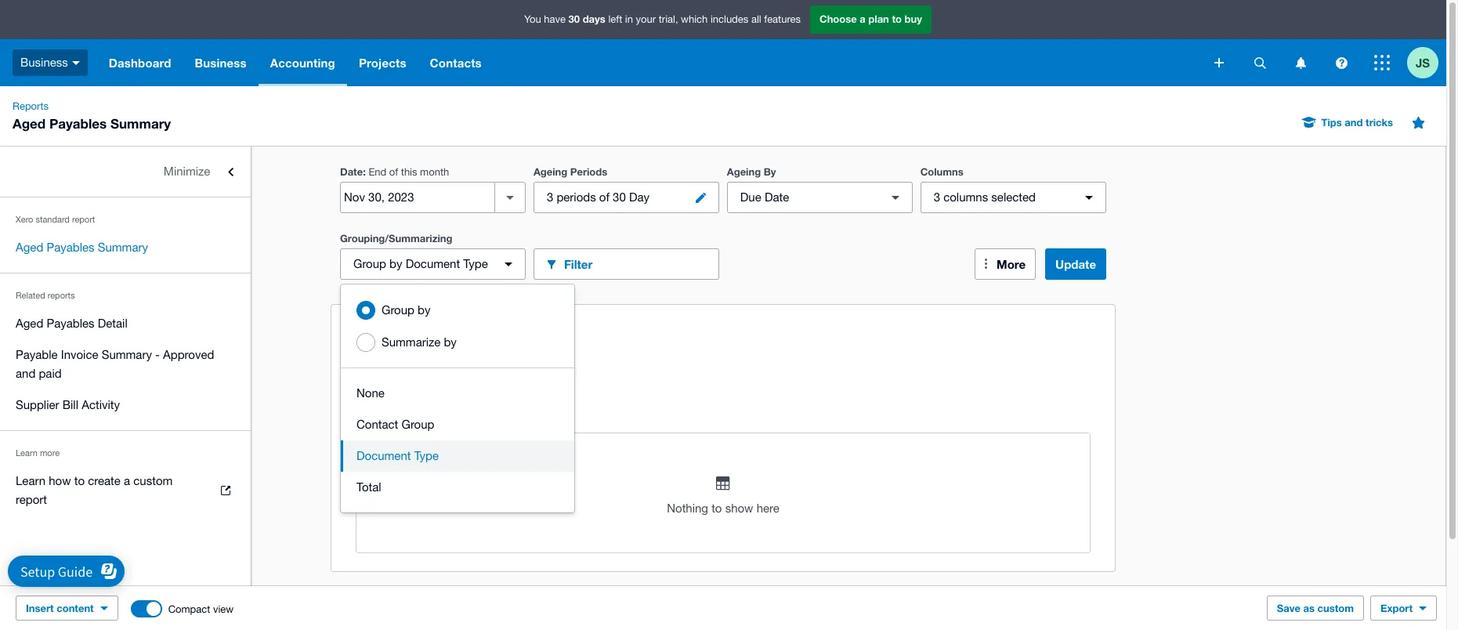 Task type: describe. For each thing, give the bounding box(es) containing it.
features
[[765, 14, 801, 25]]

dashboard link
[[97, 39, 183, 86]]

choose
[[820, 13, 857, 25]]

in
[[625, 14, 633, 25]]

Report title field
[[352, 325, 1084, 361]]

approved
[[163, 348, 214, 361]]

summary inside reports aged payables summary
[[110, 115, 171, 132]]

list box containing group by
[[341, 285, 575, 513]]

projects button
[[347, 39, 418, 86]]

all
[[752, 14, 762, 25]]

projects
[[359, 56, 407, 70]]

and inside button
[[1345, 116, 1364, 129]]

business as of november 30, 2023 ageing by due date
[[357, 367, 491, 418]]

3 periods of 30 day button
[[534, 182, 719, 213]]

of for business as of november 30, 2023 ageing by due date
[[373, 386, 384, 399]]

summary for invoice
[[102, 348, 152, 361]]

contacts
[[430, 56, 482, 70]]

date
[[436, 405, 459, 418]]

3 for 3 periods of 30 day
[[547, 190, 554, 204]]

left
[[609, 14, 623, 25]]

aged payables detail link
[[0, 308, 251, 339]]

reports
[[48, 291, 75, 300]]

save as custom
[[1278, 602, 1355, 615]]

group by document type
[[354, 257, 488, 270]]

bill
[[62, 398, 78, 412]]

3 periods of 30 day
[[547, 190, 650, 204]]

xero
[[16, 215, 33, 224]]

reports
[[13, 100, 49, 112]]

compact view
[[168, 603, 234, 615]]

activity
[[82, 398, 120, 412]]

summary for payables
[[98, 241, 148, 254]]

accounting
[[270, 56, 335, 70]]

3 columns selected
[[934, 190, 1036, 204]]

learn how to create a custom report link
[[0, 466, 251, 516]]

group containing group by
[[341, 285, 575, 513]]

due date button
[[727, 182, 913, 213]]

learn more
[[16, 448, 60, 458]]

of for 3 periods of 30 day
[[600, 190, 610, 204]]

accounting button
[[258, 39, 347, 86]]

payable invoice summary - approved and paid
[[16, 348, 214, 380]]

month
[[420, 166, 449, 178]]

3 for 3 columns selected
[[934, 190, 941, 204]]

end
[[369, 166, 387, 178]]

selected
[[992, 190, 1036, 204]]

reports aged payables summary
[[13, 100, 171, 132]]

total
[[357, 481, 382, 494]]

contact group button
[[341, 409, 575, 441]]

due
[[741, 190, 762, 204]]

nothing
[[667, 502, 709, 515]]

remove from favorites image
[[1403, 107, 1435, 138]]

supplier
[[16, 398, 59, 412]]

minimize
[[164, 165, 210, 178]]

choose a plan to buy
[[820, 13, 923, 25]]

date inside popup button
[[765, 190, 790, 204]]

by for summarize by
[[444, 336, 457, 349]]

aged payables summary link
[[0, 232, 251, 263]]

due
[[413, 405, 432, 418]]

how
[[49, 474, 71, 488]]

2 horizontal spatial svg image
[[1375, 55, 1391, 71]]

:
[[363, 165, 366, 178]]

by
[[764, 165, 777, 178]]

insert content button
[[16, 596, 118, 621]]

30 inside button
[[613, 190, 626, 204]]

content
[[57, 602, 94, 615]]

as
[[357, 386, 370, 399]]

related reports
[[16, 291, 75, 300]]

invoice
[[61, 348, 98, 361]]

payables for detail
[[47, 317, 95, 330]]

0 vertical spatial date
[[340, 165, 363, 178]]

periods
[[571, 165, 608, 178]]

trial,
[[659, 14, 678, 25]]

ageing periods
[[534, 165, 608, 178]]

0 vertical spatial report
[[72, 215, 95, 224]]

report inside learn how to create a custom report
[[16, 493, 47, 506]]

date : end of this month
[[340, 165, 449, 178]]

here
[[757, 502, 780, 515]]

paid
[[39, 367, 62, 380]]

group by button
[[341, 294, 575, 326]]

ageing for ageing by
[[727, 165, 761, 178]]

contact
[[357, 418, 399, 431]]

summarize
[[382, 336, 441, 349]]

by inside business as of november 30, 2023 ageing by due date
[[397, 405, 409, 418]]

insert
[[26, 602, 54, 615]]

supplier bill activity
[[16, 398, 120, 412]]

payable
[[16, 348, 58, 361]]

and inside payable invoice summary - approved and paid
[[16, 367, 36, 380]]

grouping/summarizing
[[340, 232, 453, 245]]

more
[[40, 448, 60, 458]]

document type button
[[341, 441, 575, 472]]

detail
[[98, 317, 128, 330]]

this
[[401, 166, 417, 178]]

ageing for ageing periods
[[534, 165, 568, 178]]

business button
[[183, 39, 258, 86]]

aged payables detail
[[16, 317, 128, 330]]

you
[[524, 14, 541, 25]]

-
[[155, 348, 160, 361]]



Task type: locate. For each thing, give the bounding box(es) containing it.
document down contact
[[357, 449, 411, 463]]

group left date
[[402, 418, 435, 431]]

list of convenience dates image
[[495, 182, 526, 213]]

js
[[1417, 55, 1431, 69]]

and right tips
[[1345, 116, 1364, 129]]

more
[[997, 257, 1026, 271]]

1 vertical spatial document
[[357, 449, 411, 463]]

of
[[390, 166, 398, 178], [600, 190, 610, 204], [373, 386, 384, 399]]

group inside button
[[402, 418, 435, 431]]

1 horizontal spatial and
[[1345, 116, 1364, 129]]

banner containing js
[[0, 0, 1447, 86]]

1 horizontal spatial ageing
[[534, 165, 568, 178]]

group down grouping/summarizing on the left top of the page
[[354, 257, 386, 270]]

show
[[726, 502, 754, 515]]

2 3 from the left
[[934, 190, 941, 204]]

insert content
[[26, 602, 94, 615]]

0 horizontal spatial and
[[16, 367, 36, 380]]

date
[[340, 165, 363, 178], [765, 190, 790, 204]]

type up group by "button"
[[464, 257, 488, 270]]

by for group by
[[418, 303, 431, 317]]

summary
[[110, 115, 171, 132], [98, 241, 148, 254], [102, 348, 152, 361]]

supplier bill activity link
[[0, 390, 251, 421]]

1 horizontal spatial a
[[860, 13, 866, 25]]

2 horizontal spatial ageing
[[727, 165, 761, 178]]

periods
[[557, 190, 596, 204]]

nothing to show here
[[667, 502, 780, 515]]

2 horizontal spatial of
[[600, 190, 610, 204]]

document inside popup button
[[406, 257, 460, 270]]

2 horizontal spatial to
[[892, 13, 902, 25]]

save
[[1278, 602, 1301, 615]]

0 horizontal spatial report
[[16, 493, 47, 506]]

contact group
[[357, 418, 435, 431]]

1 horizontal spatial of
[[390, 166, 398, 178]]

document type
[[357, 449, 439, 463]]

report down learn more
[[16, 493, 47, 506]]

more button
[[975, 249, 1036, 280]]

1 vertical spatial a
[[124, 474, 130, 488]]

1 horizontal spatial report
[[72, 215, 95, 224]]

by
[[390, 257, 403, 270], [418, 303, 431, 317], [444, 336, 457, 349], [397, 405, 409, 418]]

learn for learn more
[[16, 448, 38, 458]]

2 vertical spatial of
[[373, 386, 384, 399]]

dashboard
[[109, 56, 171, 70]]

to left 'show'
[[712, 502, 722, 515]]

xero standard report
[[16, 215, 95, 224]]

by down grouping/summarizing on the left top of the page
[[390, 257, 403, 270]]

1 vertical spatial and
[[16, 367, 36, 380]]

list box
[[341, 285, 575, 513]]

30 right have
[[569, 13, 580, 25]]

and
[[1345, 116, 1364, 129], [16, 367, 36, 380]]

1 horizontal spatial to
[[712, 502, 722, 515]]

2023
[[465, 386, 491, 399]]

group inside "button"
[[382, 303, 415, 317]]

document down grouping/summarizing on the left top of the page
[[406, 257, 460, 270]]

aged inside aged payables summary link
[[16, 241, 43, 254]]

1 vertical spatial learn
[[16, 474, 46, 488]]

0 horizontal spatial ageing
[[357, 405, 393, 418]]

by inside "button"
[[418, 303, 431, 317]]

1 learn from the top
[[16, 448, 38, 458]]

0 horizontal spatial date
[[340, 165, 363, 178]]

export button
[[1371, 596, 1438, 621]]

by down group by "button"
[[444, 336, 457, 349]]

summary up minimize button
[[110, 115, 171, 132]]

0 horizontal spatial to
[[74, 474, 85, 488]]

create
[[88, 474, 121, 488]]

1 vertical spatial custom
[[1318, 602, 1355, 615]]

1 horizontal spatial business
[[195, 56, 247, 70]]

a right create
[[124, 474, 130, 488]]

of right periods
[[600, 190, 610, 204]]

0 vertical spatial and
[[1345, 116, 1364, 129]]

custom inside button
[[1318, 602, 1355, 615]]

payables for summary
[[47, 241, 95, 254]]

save as custom button
[[1267, 596, 1365, 621]]

business inside business dropdown button
[[195, 56, 247, 70]]

ageing up periods
[[534, 165, 568, 178]]

1 vertical spatial report
[[16, 493, 47, 506]]

ageing inside business as of november 30, 2023 ageing by due date
[[357, 405, 393, 418]]

export
[[1381, 602, 1413, 615]]

0 horizontal spatial business
[[20, 55, 68, 69]]

2 vertical spatial summary
[[102, 348, 152, 361]]

days
[[583, 13, 606, 25]]

2 learn from the top
[[16, 474, 46, 488]]

tips
[[1322, 116, 1343, 129]]

to inside learn how to create a custom report
[[74, 474, 85, 488]]

date left end
[[340, 165, 363, 178]]

0 horizontal spatial of
[[373, 386, 384, 399]]

1 horizontal spatial 30
[[613, 190, 626, 204]]

compact
[[168, 603, 210, 615]]

2 vertical spatial payables
[[47, 317, 95, 330]]

1 vertical spatial 30
[[613, 190, 626, 204]]

aged down reports "link" at the left top
[[13, 115, 46, 132]]

navigation containing dashboard
[[97, 39, 1204, 86]]

3 inside button
[[547, 190, 554, 204]]

ageing left the by
[[727, 165, 761, 178]]

2 vertical spatial to
[[712, 502, 722, 515]]

learn for learn how to create a custom report
[[16, 474, 46, 488]]

buy
[[905, 13, 923, 25]]

columns
[[944, 190, 989, 204]]

3
[[547, 190, 554, 204], [934, 190, 941, 204]]

minimize button
[[0, 156, 251, 187]]

tips and tricks button
[[1294, 110, 1403, 135]]

1 vertical spatial type
[[414, 449, 439, 463]]

as
[[1304, 602, 1315, 615]]

type inside popup button
[[464, 257, 488, 270]]

payables inside reports aged payables summary
[[49, 115, 107, 132]]

0 vertical spatial of
[[390, 166, 398, 178]]

date right due
[[765, 190, 790, 204]]

0 vertical spatial custom
[[133, 474, 173, 488]]

1 vertical spatial to
[[74, 474, 85, 488]]

of right as
[[373, 386, 384, 399]]

summary left -
[[102, 348, 152, 361]]

payables down reports "link" at the left top
[[49, 115, 107, 132]]

a left plan on the right top
[[860, 13, 866, 25]]

a
[[860, 13, 866, 25], [124, 474, 130, 488]]

payable invoice summary - approved and paid link
[[0, 339, 251, 390]]

aged for aged payables detail
[[16, 317, 43, 330]]

of inside button
[[600, 190, 610, 204]]

summary inside payable invoice summary - approved and paid
[[102, 348, 152, 361]]

business inside business as of november 30, 2023 ageing by due date
[[357, 367, 404, 380]]

custom right create
[[133, 474, 173, 488]]

2 vertical spatial group
[[402, 418, 435, 431]]

0 vertical spatial summary
[[110, 115, 171, 132]]

svg image
[[1336, 57, 1348, 69], [1215, 58, 1224, 67], [72, 61, 80, 65]]

aged for aged payables summary
[[16, 241, 43, 254]]

ageing down none
[[357, 405, 393, 418]]

by inside button
[[444, 336, 457, 349]]

0 horizontal spatial custom
[[133, 474, 173, 488]]

report up aged payables summary
[[72, 215, 95, 224]]

3 left periods
[[547, 190, 554, 204]]

2 horizontal spatial business
[[357, 367, 404, 380]]

summary down minimize button
[[98, 241, 148, 254]]

3 down columns on the right of page
[[934, 190, 941, 204]]

group inside popup button
[[354, 257, 386, 270]]

0 vertical spatial document
[[406, 257, 460, 270]]

svg image
[[1375, 55, 1391, 71], [1255, 57, 1266, 69], [1296, 57, 1306, 69]]

to inside banner
[[892, 13, 902, 25]]

1 vertical spatial summary
[[98, 241, 148, 254]]

filter
[[564, 257, 593, 271]]

svg image inside business popup button
[[72, 61, 80, 65]]

0 horizontal spatial type
[[414, 449, 439, 463]]

none button
[[341, 378, 575, 409]]

30
[[569, 13, 580, 25], [613, 190, 626, 204]]

learn down learn more
[[16, 474, 46, 488]]

type
[[464, 257, 488, 270], [414, 449, 439, 463]]

1 horizontal spatial svg image
[[1296, 57, 1306, 69]]

1 vertical spatial of
[[600, 190, 610, 204]]

group for group by
[[382, 303, 415, 317]]

by for group by document type
[[390, 257, 403, 270]]

group
[[341, 285, 575, 513]]

a inside banner
[[860, 13, 866, 25]]

contacts button
[[418, 39, 494, 86]]

summarize by button
[[341, 326, 575, 358]]

0 vertical spatial learn
[[16, 448, 38, 458]]

30,
[[445, 386, 461, 399]]

learn
[[16, 448, 38, 458], [16, 474, 46, 488]]

0 vertical spatial to
[[892, 13, 902, 25]]

plan
[[869, 13, 890, 25]]

and down payable
[[16, 367, 36, 380]]

to right "how"
[[74, 474, 85, 488]]

document
[[406, 257, 460, 270], [357, 449, 411, 463]]

by up "summarize by" in the left of the page
[[418, 303, 431, 317]]

a inside learn how to create a custom report
[[124, 474, 130, 488]]

aged inside aged payables detail link
[[16, 317, 43, 330]]

1 vertical spatial group
[[382, 303, 415, 317]]

custom inside learn how to create a custom report
[[133, 474, 173, 488]]

aged down related
[[16, 317, 43, 330]]

aged inside reports aged payables summary
[[13, 115, 46, 132]]

tricks
[[1366, 116, 1394, 129]]

view
[[213, 603, 234, 615]]

by left due
[[397, 405, 409, 418]]

2 vertical spatial aged
[[16, 317, 43, 330]]

30 left day
[[613, 190, 626, 204]]

of inside date : end of this month
[[390, 166, 398, 178]]

of left this
[[390, 166, 398, 178]]

group up summarize on the bottom left of page
[[382, 303, 415, 317]]

business inside business popup button
[[20, 55, 68, 69]]

1 3 from the left
[[547, 190, 554, 204]]

have
[[544, 14, 566, 25]]

document inside button
[[357, 449, 411, 463]]

0 horizontal spatial a
[[124, 474, 130, 488]]

update button
[[1046, 249, 1107, 280]]

banner
[[0, 0, 1447, 86]]

1 horizontal spatial custom
[[1318, 602, 1355, 615]]

ageing by
[[727, 165, 777, 178]]

by inside popup button
[[390, 257, 403, 270]]

includes
[[711, 14, 749, 25]]

1 vertical spatial aged
[[16, 241, 43, 254]]

to left buy
[[892, 13, 902, 25]]

group for group by document type
[[354, 257, 386, 270]]

group by
[[382, 303, 431, 317]]

1 vertical spatial date
[[765, 190, 790, 204]]

2 horizontal spatial svg image
[[1336, 57, 1348, 69]]

payables down xero standard report
[[47, 241, 95, 254]]

0 vertical spatial 30
[[569, 13, 580, 25]]

learn how to create a custom report
[[16, 474, 173, 506]]

0 horizontal spatial 30
[[569, 13, 580, 25]]

of inside business as of november 30, 2023 ageing by due date
[[373, 386, 384, 399]]

due date
[[741, 190, 790, 204]]

aged down xero
[[16, 241, 43, 254]]

0 horizontal spatial svg image
[[1255, 57, 1266, 69]]

november
[[387, 386, 442, 399]]

type inside button
[[414, 449, 439, 463]]

type down contact group button
[[414, 449, 439, 463]]

0 vertical spatial group
[[354, 257, 386, 270]]

0 vertical spatial type
[[464, 257, 488, 270]]

js button
[[1408, 39, 1447, 86]]

1 horizontal spatial type
[[464, 257, 488, 270]]

0 horizontal spatial svg image
[[72, 61, 80, 65]]

learn left more
[[16, 448, 38, 458]]

30 inside banner
[[569, 13, 580, 25]]

custom right the as
[[1318, 602, 1355, 615]]

business button
[[0, 39, 97, 86]]

0 vertical spatial aged
[[13, 115, 46, 132]]

1 vertical spatial payables
[[47, 241, 95, 254]]

reports link
[[6, 99, 55, 114]]

0 horizontal spatial 3
[[547, 190, 554, 204]]

business
[[20, 55, 68, 69], [195, 56, 247, 70], [357, 367, 404, 380]]

which
[[681, 14, 708, 25]]

0 vertical spatial a
[[860, 13, 866, 25]]

navigation
[[97, 39, 1204, 86]]

to
[[892, 13, 902, 25], [74, 474, 85, 488], [712, 502, 722, 515]]

0 vertical spatial payables
[[49, 115, 107, 132]]

related
[[16, 291, 45, 300]]

aged
[[13, 115, 46, 132], [16, 241, 43, 254], [16, 317, 43, 330]]

learn inside learn how to create a custom report
[[16, 474, 46, 488]]

1 horizontal spatial date
[[765, 190, 790, 204]]

1 horizontal spatial svg image
[[1215, 58, 1224, 67]]

aged payables summary
[[16, 241, 148, 254]]

payables down reports
[[47, 317, 95, 330]]

Select end date field
[[341, 183, 495, 212]]

1 horizontal spatial 3
[[934, 190, 941, 204]]

group
[[354, 257, 386, 270], [382, 303, 415, 317], [402, 418, 435, 431]]



Task type: vqa. For each thing, say whether or not it's contained in the screenshot.
the Summarize by button
yes



